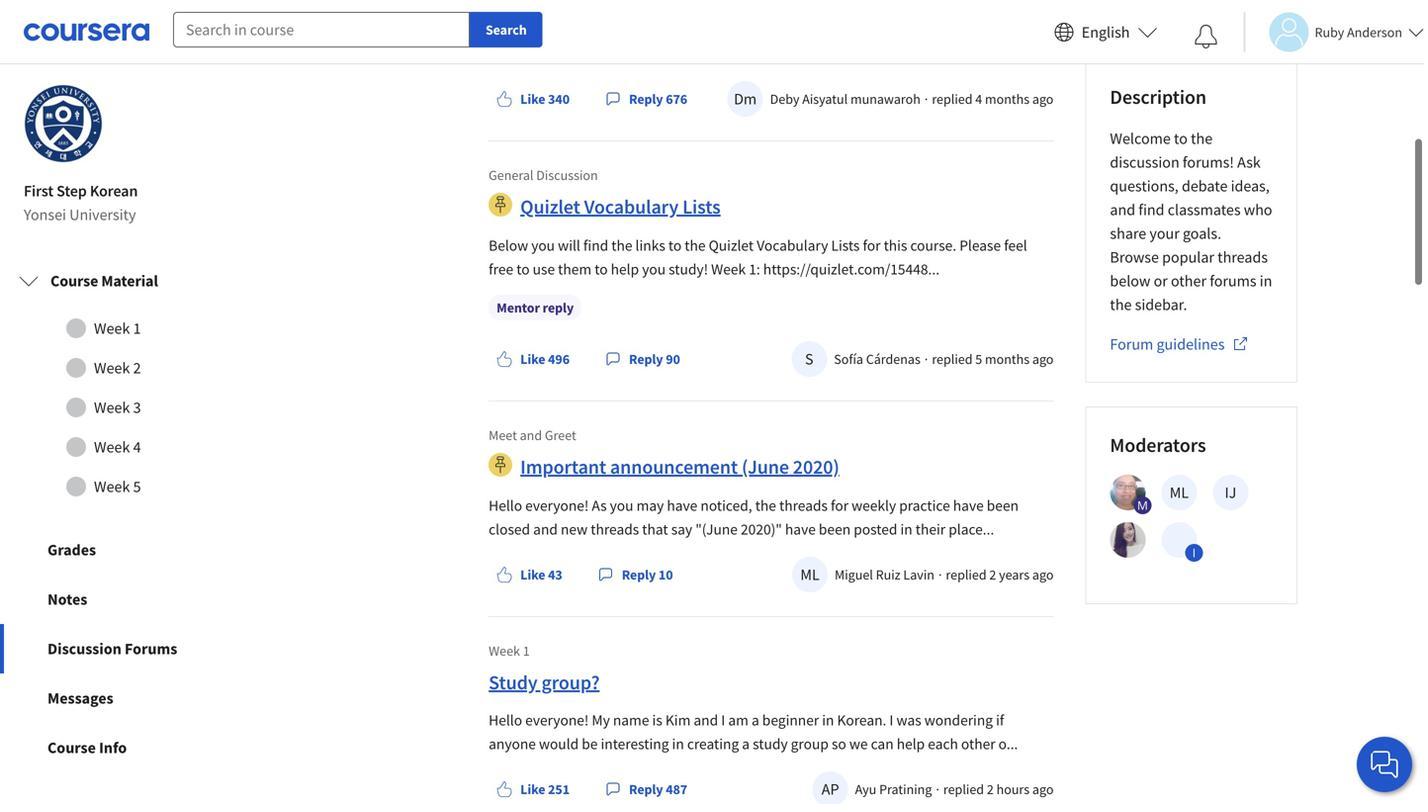 Task type: vqa. For each thing, say whether or not it's contained in the screenshot.
S 'ago'
yes



Task type: locate. For each thing, give the bounding box(es) containing it.
their up lavin
[[916, 520, 946, 539]]

hello everyone!  as you may have noticed,  the threads for weekly practice have been closed and new threads that say "(june 2020)" have been posted in their place... up dm
[[489, 20, 1019, 63]]

mentor
[[497, 299, 540, 317]]

3 hello from the top
[[489, 711, 522, 730]]

1:
[[749, 260, 760, 278]]

0 vertical spatial week 1
[[94, 319, 141, 338]]

0 vertical spatial 5
[[976, 350, 982, 368]]

1 horizontal spatial a
[[752, 711, 759, 730]]

to left the use
[[517, 260, 530, 278]]

1 vertical spatial quizlet
[[709, 236, 754, 255]]

0 horizontal spatial week 1
[[94, 319, 141, 338]]

material
[[101, 271, 158, 291]]

lists inside the below you will find the links to the quizlet vocabulary lists for this course. please feel free to use them to help you study!  week 1:  https://quizlet.com/15448...
[[831, 236, 860, 255]]

hello everyone!  as you may have noticed,  the threads for weekly practice have been closed and new threads that say "(june 2020)" have been posted in their place... down (june
[[489, 496, 1019, 539]]

to up forums!
[[1174, 129, 1188, 148]]

0 vertical spatial 2
[[133, 358, 141, 378]]

1 vertical spatial new
[[561, 520, 588, 539]]

chat with us image
[[1369, 749, 1401, 780]]

i left am
[[721, 711, 725, 730]]

discussion right "general"
[[536, 166, 598, 184]]

ml inside 'link'
[[1170, 483, 1189, 503]]

1 vertical spatial 2020)"
[[741, 520, 782, 539]]

0 horizontal spatial 4
[[133, 437, 141, 457]]

1 vertical spatial hello
[[489, 496, 522, 515]]

a left "study" on the bottom right of the page
[[742, 734, 750, 753]]

ago for ap
[[1033, 780, 1054, 798]]

i down ml 'link'
[[1193, 545, 1196, 561]]

thumbs up image
[[497, 351, 513, 367], [497, 567, 513, 583]]

0 horizontal spatial vocabulary
[[584, 194, 679, 219]]

4 like from the top
[[520, 780, 545, 798]]

1 closed from the top
[[489, 44, 530, 63]]

for
[[831, 20, 849, 39], [863, 236, 881, 255], [831, 496, 849, 515]]

reply 676 link
[[597, 81, 695, 117]]

may up reply 676 link
[[637, 20, 664, 39]]

"(june down important announcement (june 2020) "link"
[[696, 520, 738, 539]]

lists up study! on the top of page
[[683, 194, 721, 219]]

2 horizontal spatial i
[[1193, 545, 1196, 561]]

m
[[1138, 497, 1148, 513]]

like for ml
[[520, 566, 545, 584]]

greet
[[545, 426, 576, 444]]

forums
[[1210, 271, 1257, 291]]

Search in course text field
[[173, 12, 470, 47]]

quizlet down the general discussion
[[520, 194, 580, 219]]

4 down 3
[[133, 437, 141, 457]]

pinned forum post image
[[489, 193, 513, 217], [489, 453, 513, 477]]

months for dm
[[985, 90, 1030, 108]]

coursera image
[[24, 16, 149, 48]]

0 vertical spatial find
[[1139, 200, 1165, 220]]

announcement
[[610, 455, 738, 479]]

2 "(june from the top
[[696, 520, 738, 539]]

hours
[[997, 780, 1030, 798]]

2
[[133, 358, 141, 378], [990, 566, 996, 584], [987, 780, 994, 798]]

forum guidelines
[[1110, 334, 1225, 354]]

show notifications image
[[1194, 25, 1218, 48]]

vocabulary
[[584, 194, 679, 219], [757, 236, 828, 255]]

0 vertical spatial thumbs up image
[[497, 351, 513, 367]]

0 vertical spatial months
[[985, 90, 1030, 108]]

0 horizontal spatial ml
[[801, 565, 820, 585]]

weekly up miguel ruiz lavin
[[852, 496, 896, 515]]

1 horizontal spatial discussion
[[536, 166, 598, 184]]

0 vertical spatial other
[[1171, 271, 1207, 291]]

"(june
[[696, 44, 738, 63], [696, 520, 738, 539]]

week 1 up study
[[489, 642, 530, 660]]

ruby anderson
[[1315, 23, 1403, 41]]

week inside week 1 link
[[94, 319, 130, 338]]

0 vertical spatial their
[[916, 44, 946, 63]]

2 say from the top
[[671, 520, 693, 539]]

anyone
[[489, 734, 536, 753]]

links
[[636, 236, 665, 255]]

replied for ml
[[946, 566, 987, 584]]

week 1 up week 2
[[94, 319, 141, 338]]

place... up · replied 4 months ago
[[949, 44, 994, 63]]

thumbs up image left like 251
[[497, 781, 513, 797]]

or
[[1154, 271, 1168, 291]]

1 vertical spatial their
[[916, 520, 946, 539]]

everyone! for ml
[[525, 496, 589, 515]]

1 vertical spatial that
[[642, 520, 668, 539]]

course inside dropdown button
[[50, 271, 98, 291]]

2 up 3
[[133, 358, 141, 378]]

1 that from the top
[[642, 44, 668, 63]]

1 vertical spatial for
[[863, 236, 881, 255]]

0 vertical spatial say
[[671, 44, 693, 63]]

1 horizontal spatial week 1
[[489, 642, 530, 660]]

2 everyone! from the top
[[525, 496, 589, 515]]

0 vertical spatial 2020)"
[[741, 44, 782, 63]]

1 vertical spatial closed
[[489, 520, 530, 539]]

months for s
[[985, 350, 1030, 368]]

practice up munawaroh
[[899, 20, 950, 39]]

you up the use
[[531, 236, 555, 255]]

in
[[901, 44, 913, 63], [1260, 271, 1273, 291], [901, 520, 913, 539], [822, 711, 834, 730], [672, 734, 684, 753]]

a
[[752, 711, 759, 730], [742, 734, 750, 753]]

0 vertical spatial a
[[752, 711, 759, 730]]

5 right cárdenas
[[976, 350, 982, 368]]

https://quizlet.com/15448...
[[763, 260, 940, 278]]

reply inside reply 676 link
[[629, 90, 663, 108]]

i left was
[[890, 711, 894, 730]]

1 vertical spatial 2
[[990, 566, 996, 584]]

wondering
[[925, 711, 993, 730]]

0 horizontal spatial 1
[[133, 319, 141, 338]]

2 months from the top
[[985, 350, 1030, 368]]

0 vertical spatial hello everyone!  as you may have noticed,  the threads for weekly practice have been closed and new threads that say "(june 2020)" have been posted in their place...
[[489, 20, 1019, 63]]

1 vertical spatial months
[[985, 350, 1030, 368]]

5
[[976, 350, 982, 368], [133, 477, 141, 497]]

1 vertical spatial "(june
[[696, 520, 738, 539]]

that
[[642, 44, 668, 63], [642, 520, 668, 539]]

week 4 link
[[19, 427, 266, 467]]

thumbs up image for ap
[[497, 781, 513, 797]]

3
[[133, 398, 141, 417]]

0 vertical spatial new
[[561, 44, 588, 63]]

1 vertical spatial a
[[742, 734, 750, 753]]

2 like from the top
[[520, 350, 545, 368]]

1 horizontal spatial 1
[[523, 642, 530, 660]]

anderson
[[1347, 23, 1403, 41]]

0 vertical spatial pinned forum post image
[[489, 193, 513, 217]]

3 everyone! from the top
[[525, 711, 589, 730]]

o...
[[999, 734, 1018, 753]]

0 vertical spatial posted
[[854, 44, 898, 63]]

1 horizontal spatial find
[[1139, 200, 1165, 220]]

0 vertical spatial hello
[[489, 20, 522, 39]]

0 horizontal spatial quizlet
[[520, 194, 580, 219]]

0 vertical spatial quizlet
[[520, 194, 580, 219]]

replied right cárdenas
[[932, 350, 973, 368]]

group?
[[542, 670, 600, 695]]

1 their from the top
[[916, 44, 946, 63]]

practice up lavin
[[899, 496, 950, 515]]

ago right hours
[[1033, 780, 1054, 798]]

2020)
[[793, 455, 840, 479]]

1 ago from the top
[[1033, 90, 1054, 108]]

threads up deby
[[779, 20, 828, 39]]

1 vertical spatial thumbs up image
[[497, 567, 513, 583]]

1 vertical spatial lists
[[831, 236, 860, 255]]

reply inside reply 487 link
[[629, 780, 663, 798]]

quizlet up 1:
[[709, 236, 754, 255]]

1 horizontal spatial ml
[[1170, 483, 1189, 503]]

luz k. rodriguez image
[[1110, 475, 1146, 510]]

0 horizontal spatial find
[[584, 236, 609, 255]]

1 horizontal spatial lists
[[831, 236, 860, 255]]

2 practice from the top
[[899, 496, 950, 515]]

everyone! up would
[[525, 711, 589, 730]]

week for "week 4" link
[[94, 437, 130, 457]]

0 vertical spatial for
[[831, 20, 849, 39]]

1 vertical spatial place...
[[949, 520, 994, 539]]

name
[[613, 711, 649, 730]]

other
[[1171, 271, 1207, 291], [961, 734, 996, 753]]

1 vertical spatial other
[[961, 734, 996, 753]]

hello up anyone
[[489, 711, 522, 730]]

noticed, up dm
[[701, 20, 752, 39]]

may down announcement
[[637, 496, 664, 515]]

0 vertical spatial noticed,
[[701, 20, 752, 39]]

4 ago from the top
[[1033, 780, 1054, 798]]

1 months from the top
[[985, 90, 1030, 108]]

and up share
[[1110, 200, 1136, 220]]

2 that from the top
[[642, 520, 668, 539]]

course info
[[47, 738, 127, 758]]

like left 43
[[520, 566, 545, 584]]

find down questions,
[[1139, 200, 1165, 220]]

1 horizontal spatial other
[[1171, 271, 1207, 291]]

this
[[884, 236, 907, 255]]

miguel ruiz lavin
[[835, 566, 935, 584]]

week inside "week 4" link
[[94, 437, 130, 457]]

like left 251
[[520, 780, 545, 798]]

reply left 487
[[629, 780, 663, 798]]

replied for s
[[932, 350, 973, 368]]

reply for s
[[629, 350, 663, 368]]

threads
[[779, 20, 828, 39], [591, 44, 639, 63], [1218, 247, 1268, 267], [779, 496, 828, 515], [591, 520, 639, 539]]

that up reply 10
[[642, 520, 668, 539]]

course for course info
[[47, 738, 96, 758]]

to
[[1174, 129, 1188, 148], [669, 236, 682, 255], [517, 260, 530, 278], [595, 260, 608, 278]]

say up 10
[[671, 520, 693, 539]]

· for ml
[[939, 566, 942, 584]]

0 horizontal spatial lists
[[683, 194, 721, 219]]

we
[[850, 734, 868, 753]]

week down week 3
[[94, 437, 130, 457]]

2 vertical spatial everyone!
[[525, 711, 589, 730]]

1 thumbs up image from the top
[[497, 91, 513, 107]]

hello
[[489, 20, 522, 39], [489, 496, 522, 515], [489, 711, 522, 730]]

reply 487
[[629, 780, 688, 798]]

0 horizontal spatial discussion
[[47, 639, 122, 659]]

closed
[[489, 44, 530, 63], [489, 520, 530, 539]]

posted up miguel ruiz lavin
[[854, 520, 898, 539]]

like left 340
[[520, 90, 545, 108]]

reply for ml
[[622, 566, 656, 584]]

2 thumbs up image from the top
[[497, 567, 513, 583]]

1 vertical spatial discussion
[[47, 639, 122, 659]]

everyone! down important
[[525, 496, 589, 515]]

like left 496
[[520, 350, 545, 368]]

reply left 10
[[622, 566, 656, 584]]

thumbs up image inside like 496 button
[[497, 351, 513, 367]]

ago for s
[[1033, 350, 1054, 368]]

2 may from the top
[[637, 496, 664, 515]]

4 right munawaroh
[[976, 90, 982, 108]]

the up forums!
[[1191, 129, 1213, 148]]

1 like from the top
[[520, 90, 545, 108]]

1 vertical spatial vocabulary
[[757, 236, 828, 255]]

1 vertical spatial as
[[592, 496, 607, 515]]

find inside the below you will find the links to the quizlet vocabulary lists for this course. please feel free to use them to help you study!  week 1:  https://quizlet.com/15448...
[[584, 236, 609, 255]]

weekly up munawaroh
[[852, 20, 896, 39]]

questions,
[[1110, 176, 1179, 196]]

week inside "week 3" link
[[94, 398, 130, 417]]

3 like from the top
[[520, 566, 545, 584]]

1 vertical spatial course
[[47, 738, 96, 758]]

1 vertical spatial may
[[637, 496, 664, 515]]

in up munawaroh
[[901, 44, 913, 63]]

0 horizontal spatial i
[[721, 711, 725, 730]]

in up so
[[822, 711, 834, 730]]

week
[[711, 260, 746, 278], [94, 319, 130, 338], [94, 358, 130, 378], [94, 398, 130, 417], [94, 437, 130, 457], [94, 477, 130, 497], [489, 642, 520, 660]]

487
[[666, 780, 688, 798]]

ask
[[1238, 152, 1261, 172]]

thumbs up image inside like 340 button
[[497, 91, 513, 107]]

0 vertical spatial everyone!
[[525, 20, 589, 39]]

replied right munawaroh
[[932, 90, 973, 108]]

2020)" up dm
[[741, 44, 782, 63]]

1 hello from the top
[[489, 20, 522, 39]]

1 hello everyone!  as you may have noticed,  the threads for weekly practice have been closed and new threads that say "(june 2020)" have been posted in their place... from the top
[[489, 20, 1019, 63]]

2 left hours
[[987, 780, 994, 798]]

course inside course info link
[[47, 738, 96, 758]]

thumbs up image left like 340
[[497, 91, 513, 107]]

and up like 340
[[533, 44, 558, 63]]

their
[[916, 44, 946, 63], [916, 520, 946, 539]]

yonsei
[[24, 205, 66, 225]]

2 for ap
[[987, 780, 994, 798]]

1 vertical spatial help
[[897, 734, 925, 753]]

the up deby
[[755, 20, 776, 39]]

have up · replied 2 years ago
[[953, 496, 984, 515]]

0 vertical spatial weekly
[[852, 20, 896, 39]]

course left info
[[47, 738, 96, 758]]

1 vertical spatial noticed,
[[701, 496, 752, 515]]

2 vertical spatial hello
[[489, 711, 522, 730]]

their up munawaroh
[[916, 44, 946, 63]]

like for dm
[[520, 90, 545, 108]]

grades
[[47, 540, 96, 560]]

weekly
[[852, 20, 896, 39], [852, 496, 896, 515]]

0 vertical spatial help
[[611, 260, 639, 278]]

vocabulary up 1:
[[757, 236, 828, 255]]

1
[[133, 319, 141, 338], [523, 642, 530, 660]]

1 2020)" from the top
[[741, 44, 782, 63]]

3 ago from the top
[[1033, 566, 1054, 584]]

week inside week 2 link
[[94, 358, 130, 378]]

0 vertical spatial as
[[592, 20, 607, 39]]

thumbs up image
[[497, 91, 513, 107], [497, 781, 513, 797]]

reply left "676"
[[629, 90, 663, 108]]

2 hello from the top
[[489, 496, 522, 515]]

0 vertical spatial practice
[[899, 20, 950, 39]]

week inside "week 5" link
[[94, 477, 130, 497]]

2020)"
[[741, 44, 782, 63], [741, 520, 782, 539]]

week 5 link
[[19, 467, 266, 506]]

welcome
[[1110, 129, 1171, 148]]

search
[[486, 21, 527, 39]]

quizlet inside the below you will find the links to the quizlet vocabulary lists for this course. please feel free to use them to help you study!  week 1:  https://quizlet.com/15448...
[[709, 236, 754, 255]]

0 vertical spatial that
[[642, 44, 668, 63]]

munawaroh
[[851, 90, 921, 108]]

help center image
[[1373, 753, 1397, 776]]

reply inside reply 90 link
[[629, 350, 663, 368]]

week for "week 5" link
[[94, 477, 130, 497]]

0 vertical spatial 1
[[133, 319, 141, 338]]

hello inside hello everyone! my name is kim and i am a beginner in korean. i was wondering if anyone would be interesting in creating a study group so we can help each other o...
[[489, 711, 522, 730]]

study group? link
[[489, 670, 600, 695]]

1 vertical spatial practice
[[899, 496, 950, 515]]

that up reply 676
[[642, 44, 668, 63]]

1 vertical spatial thumbs up image
[[497, 781, 513, 797]]

study group?
[[489, 670, 600, 695]]

1 up week 2 link
[[133, 319, 141, 338]]

deby
[[770, 90, 800, 108]]

vocabulary up links
[[584, 194, 679, 219]]

week for week 2 link
[[94, 358, 130, 378]]

0 vertical spatial may
[[637, 20, 664, 39]]

1 vertical spatial pinned forum post image
[[489, 453, 513, 477]]

vocabulary inside the below you will find the links to the quizlet vocabulary lists for this course. please feel free to use them to help you study!  week 1:  https://quizlet.com/15448...
[[757, 236, 828, 255]]

thumbs up image left like 43
[[497, 567, 513, 583]]

0 vertical spatial vocabulary
[[584, 194, 679, 219]]

(june
[[742, 455, 789, 479]]

· right munawaroh
[[925, 90, 928, 108]]

reply inside reply 10 link
[[622, 566, 656, 584]]

other inside hello everyone! my name is kim and i am a beginner in korean. i was wondering if anyone would be interesting in creating a study group so we can help each other o...
[[961, 734, 996, 753]]

course material button
[[3, 253, 282, 309]]

mentor reply
[[497, 299, 574, 317]]

1 noticed, from the top
[[701, 20, 752, 39]]

1 new from the top
[[561, 44, 588, 63]]

2 ago from the top
[[1033, 350, 1054, 368]]

threads up forums
[[1218, 247, 1268, 267]]

posted up munawaroh
[[854, 44, 898, 63]]

2 hello everyone!  as you may have noticed,  the threads for weekly practice have been closed and new threads that say "(june 2020)" have been posted in their place... from the top
[[489, 496, 1019, 539]]

if
[[996, 711, 1004, 730]]

place...
[[949, 44, 994, 63], [949, 520, 994, 539]]

2 weekly from the top
[[852, 496, 896, 515]]

week up week 3
[[94, 358, 130, 378]]

1 vertical spatial posted
[[854, 520, 898, 539]]

1 horizontal spatial quizlet
[[709, 236, 754, 255]]

week up week 2
[[94, 319, 130, 338]]

2 vertical spatial 2
[[987, 780, 994, 798]]

1 vertical spatial say
[[671, 520, 693, 539]]

as down important
[[592, 496, 607, 515]]

0 vertical spatial closed
[[489, 44, 530, 63]]

2 their from the top
[[916, 520, 946, 539]]

1 thumbs up image from the top
[[497, 351, 513, 367]]

hello for ap
[[489, 711, 522, 730]]

the
[[755, 20, 776, 39], [1191, 129, 1213, 148], [612, 236, 633, 255], [685, 236, 706, 255], [1110, 295, 1132, 315], [755, 496, 776, 515]]

help down was
[[897, 734, 925, 753]]

new
[[561, 44, 588, 63], [561, 520, 588, 539]]

like 340 button
[[489, 81, 578, 117]]

everyone! inside hello everyone! my name is kim and i am a beginner in korean. i was wondering if anyone would be interesting in creating a study group so we can help each other o...
[[525, 711, 589, 730]]

0 vertical spatial "(june
[[696, 44, 738, 63]]

replied right lavin
[[946, 566, 987, 584]]

0 vertical spatial ml
[[1170, 483, 1189, 503]]

ruiz
[[876, 566, 901, 584]]

help down links
[[611, 260, 639, 278]]

2 thumbs up image from the top
[[497, 781, 513, 797]]

1 say from the top
[[671, 44, 693, 63]]

in right forums
[[1260, 271, 1273, 291]]

first
[[24, 181, 53, 201]]

ruby anderson button
[[1244, 12, 1424, 52]]

english button
[[1046, 0, 1166, 64]]

thumbs up image inside "like 43" button
[[497, 567, 513, 583]]

pinned forum post image down "general"
[[489, 193, 513, 217]]

the left links
[[612, 236, 633, 255]]

like
[[520, 90, 545, 108], [520, 350, 545, 368], [520, 566, 545, 584], [520, 780, 545, 798]]

below
[[1110, 271, 1151, 291]]

1 vertical spatial 4
[[133, 437, 141, 457]]

hello down important
[[489, 496, 522, 515]]

0 vertical spatial place...
[[949, 44, 994, 63]]

thumbs up image inside like 251 button
[[497, 781, 513, 797]]

been up · replied 2 years ago
[[987, 496, 1019, 515]]

everyone!
[[525, 20, 589, 39], [525, 496, 589, 515], [525, 711, 589, 730]]

week for "week 3" link
[[94, 398, 130, 417]]

1 vertical spatial everyone!
[[525, 496, 589, 515]]

1 vertical spatial weekly
[[852, 496, 896, 515]]

1 horizontal spatial vocabulary
[[757, 236, 828, 255]]

to right links
[[669, 236, 682, 255]]

0 vertical spatial thumbs up image
[[497, 91, 513, 107]]

like for s
[[520, 350, 545, 368]]

course info link
[[0, 723, 285, 773]]

debate
[[1182, 176, 1228, 196]]

1 pinned forum post image from the top
[[489, 193, 513, 217]]

week inside the below you will find the links to the quizlet vocabulary lists for this course. please feel free to use them to help you study!  week 1:  https://quizlet.com/15448...
[[711, 260, 746, 278]]

1 everyone! from the top
[[525, 20, 589, 39]]

course
[[50, 271, 98, 291], [47, 738, 96, 758]]

10
[[659, 566, 673, 584]]

reply for ap
[[629, 780, 663, 798]]

grades link
[[0, 525, 285, 575]]

0 horizontal spatial help
[[611, 260, 639, 278]]

like for ap
[[520, 780, 545, 798]]

2 pinned forum post image from the top
[[489, 453, 513, 477]]

2 new from the top
[[561, 520, 588, 539]]

2 closed from the top
[[489, 520, 530, 539]]

threads down the 2020)
[[779, 496, 828, 515]]

and up like 43
[[533, 520, 558, 539]]

1 horizontal spatial help
[[897, 734, 925, 753]]

been
[[987, 20, 1019, 39], [819, 44, 851, 63], [987, 496, 1019, 515], [819, 520, 851, 539]]

find right will
[[584, 236, 609, 255]]



Task type: describe. For each thing, give the bounding box(es) containing it.
general
[[489, 166, 534, 184]]

ij link
[[1213, 475, 1249, 510]]

beginner
[[762, 711, 819, 730]]

1 vertical spatial ml
[[801, 565, 820, 585]]

week up study
[[489, 642, 520, 660]]

in inside welcome to the discussion forums!             ask questions, debate ideas, and find classmates who share your goals. browse popular threads below or other forums in the sidebar.
[[1260, 271, 1273, 291]]

my
[[592, 711, 610, 730]]

thumbs up image for s
[[497, 351, 513, 367]]

have up "676"
[[667, 20, 698, 39]]

in up lavin
[[901, 520, 913, 539]]

the up study! on the top of page
[[685, 236, 706, 255]]

90
[[666, 350, 680, 368]]

reply 90 link
[[597, 341, 688, 377]]

miguel
[[835, 566, 873, 584]]

2 2020)" from the top
[[741, 520, 782, 539]]

1 practice from the top
[[899, 20, 950, 39]]

in down the 'kim'
[[672, 734, 684, 753]]

· for dm
[[925, 90, 928, 108]]

can
[[871, 734, 894, 753]]

the down the below
[[1110, 295, 1132, 315]]

you down links
[[642, 260, 666, 278]]

replied for ap
[[944, 780, 984, 798]]

hello for ml
[[489, 496, 522, 515]]

2 place... from the top
[[949, 520, 994, 539]]

hyemi jung image
[[1110, 522, 1146, 558]]

4 inside "week 4" link
[[133, 437, 141, 457]]

yonsei university image
[[24, 84, 103, 163]]

2 for ml
[[990, 566, 996, 584]]

english
[[1082, 22, 1130, 42]]

to right the "them"
[[595, 260, 608, 278]]

week 2
[[94, 358, 141, 378]]

browse
[[1110, 247, 1159, 267]]

messages link
[[0, 674, 285, 723]]

pratining
[[879, 780, 932, 798]]

· for s
[[925, 350, 928, 368]]

1 weekly from the top
[[852, 20, 896, 39]]

sofía cárdenas
[[834, 350, 921, 368]]

ap
[[822, 780, 839, 799]]

threads up reply 10 link
[[591, 520, 639, 539]]

1 posted from the top
[[854, 44, 898, 63]]

forums
[[125, 639, 177, 659]]

for inside the below you will find the links to the quizlet vocabulary lists for this course. please feel free to use them to help you study!  week 1:  https://quizlet.com/15448...
[[863, 236, 881, 255]]

1 horizontal spatial 5
[[976, 350, 982, 368]]

aisyatul
[[802, 90, 848, 108]]

everyone! for ap
[[525, 711, 589, 730]]

discussion
[[1110, 152, 1180, 172]]

quizlet vocabulary lists
[[520, 194, 721, 219]]

been up the miguel
[[819, 520, 851, 539]]

like 496
[[520, 350, 570, 368]]

and inside hello everyone! my name is kim and i am a beginner in korean. i was wondering if anyone would be interesting in creating a study group so we can help each other o...
[[694, 711, 718, 730]]

help inside the below you will find the links to the quizlet vocabulary lists for this course. please feel free to use them to help you study!  week 1:  https://quizlet.com/15448...
[[611, 260, 639, 278]]

like 43
[[520, 566, 563, 584]]

you down announcement
[[610, 496, 634, 515]]

have down the 2020)
[[785, 520, 816, 539]]

like 251
[[520, 780, 570, 798]]

week 2 link
[[19, 348, 266, 388]]

was
[[897, 711, 922, 730]]

help inside hello everyone! my name is kim and i am a beginner in korean. i was wondering if anyone would be interesting in creating a study group so we can help each other o...
[[897, 734, 925, 753]]

and inside welcome to the discussion forums!             ask questions, debate ideas, and find classmates who share your goals. browse popular threads below or other forums in the sidebar.
[[1110, 200, 1136, 220]]

496
[[548, 350, 570, 368]]

reply 487 link
[[597, 772, 695, 804]]

been up · replied 4 months ago
[[987, 20, 1019, 39]]

week 1 link
[[19, 309, 266, 348]]

· for ap
[[936, 780, 940, 798]]

reply 10
[[622, 566, 673, 584]]

1 vertical spatial 5
[[133, 477, 141, 497]]

sidebar.
[[1135, 295, 1187, 315]]

and right meet
[[520, 426, 542, 444]]

them
[[558, 260, 592, 278]]

course.
[[911, 236, 957, 255]]

m link
[[1110, 475, 1152, 514]]

week for week 1 link
[[94, 319, 130, 338]]

i link
[[1162, 522, 1203, 562]]

340
[[548, 90, 570, 108]]

1 horizontal spatial i
[[890, 711, 894, 730]]

ago for dm
[[1033, 90, 1054, 108]]

study
[[489, 670, 538, 695]]

notes link
[[0, 575, 285, 624]]

0 vertical spatial lists
[[683, 194, 721, 219]]

1 "(june from the top
[[696, 44, 738, 63]]

important announcement (june 2020) link
[[520, 455, 840, 479]]

like 496 button
[[489, 341, 578, 377]]

ago for ml
[[1033, 566, 1054, 584]]

0 vertical spatial discussion
[[536, 166, 598, 184]]

below you will find the links to the quizlet vocabulary lists for this course. please feel free to use them to help you study!  week 1:  https://quizlet.com/15448...
[[489, 236, 1027, 278]]

251
[[548, 780, 570, 798]]

pinned forum post image for important
[[489, 453, 513, 477]]

deby aisyatul munawaroh
[[770, 90, 921, 108]]

1 vertical spatial 1
[[523, 642, 530, 660]]

other inside welcome to the discussion forums!             ask questions, debate ideas, and find classmates who share your goals. browse popular threads below or other forums in the sidebar.
[[1171, 271, 1207, 291]]

who
[[1244, 200, 1273, 220]]

is
[[652, 711, 663, 730]]

week 3
[[94, 398, 141, 417]]

you up reply 676 link
[[610, 20, 634, 39]]

1 may from the top
[[637, 20, 664, 39]]

classmates
[[1168, 200, 1241, 220]]

study!
[[669, 260, 708, 278]]

pinned forum post image for quizlet
[[489, 193, 513, 217]]

popular
[[1162, 247, 1215, 267]]

1 place... from the top
[[949, 44, 994, 63]]

been up aisyatul
[[819, 44, 851, 63]]

s
[[805, 349, 814, 369]]

threads up reply 676 link
[[591, 44, 639, 63]]

2 noticed, from the top
[[701, 496, 752, 515]]

like 251 button
[[489, 772, 578, 804]]

0 horizontal spatial a
[[742, 734, 750, 753]]

important announcement (june 2020)
[[520, 455, 840, 479]]

threads inside welcome to the discussion forums!             ask questions, debate ideas, and find classmates who share your goals. browse popular threads below or other forums in the sidebar.
[[1218, 247, 1268, 267]]

thumbs up image for dm
[[497, 91, 513, 107]]

please
[[960, 236, 1001, 255]]

below
[[489, 236, 528, 255]]

replied for dm
[[932, 90, 973, 108]]

mentor reply element
[[489, 295, 582, 321]]

· replied 4 months ago
[[925, 90, 1054, 108]]

general discussion
[[489, 166, 598, 184]]

the down (june
[[755, 496, 776, 515]]

messages
[[47, 689, 113, 708]]

share
[[1110, 224, 1147, 243]]

ayu
[[855, 780, 877, 798]]

to inside welcome to the discussion forums!             ask questions, debate ideas, and find classmates who share your goals. browse popular threads below or other forums in the sidebar.
[[1174, 129, 1188, 148]]

like 340
[[520, 90, 570, 108]]

welcome to the discussion forums!             ask questions, debate ideas, and find classmates who share your goals. browse popular threads below or other forums in the sidebar.
[[1110, 129, 1273, 315]]

have up · replied 4 months ago
[[953, 20, 984, 39]]

· replied 2 years ago
[[939, 566, 1054, 584]]

· replied 5 months ago
[[925, 350, 1054, 368]]

reply 676
[[629, 90, 688, 108]]

be
[[582, 734, 598, 753]]

goals.
[[1183, 224, 1222, 243]]

have up deby
[[785, 44, 816, 63]]

so
[[832, 734, 846, 753]]

reply for dm
[[629, 90, 663, 108]]

thumbs up image for ml
[[497, 567, 513, 583]]

2 vertical spatial for
[[831, 496, 849, 515]]

dm
[[734, 89, 757, 109]]

week 3 link
[[19, 388, 266, 427]]

use
[[533, 260, 555, 278]]

sofía
[[834, 350, 864, 368]]

1 horizontal spatial 4
[[976, 90, 982, 108]]

am
[[728, 711, 749, 730]]

2 posted from the top
[[854, 520, 898, 539]]

1 as from the top
[[592, 20, 607, 39]]

have down important announcement (june 2020) "link"
[[667, 496, 698, 515]]

course for course material
[[50, 271, 98, 291]]

2 as from the top
[[592, 496, 607, 515]]

1 vertical spatial week 1
[[489, 642, 530, 660]]

ideas,
[[1231, 176, 1270, 196]]

like 43 button
[[489, 557, 570, 593]]

find inside welcome to the discussion forums!             ask questions, debate ideas, and find classmates who share your goals. browse popular threads below or other forums in the sidebar.
[[1139, 200, 1165, 220]]

43
[[548, 566, 563, 584]]

your
[[1150, 224, 1180, 243]]

info
[[99, 738, 127, 758]]

notes
[[47, 590, 87, 609]]



